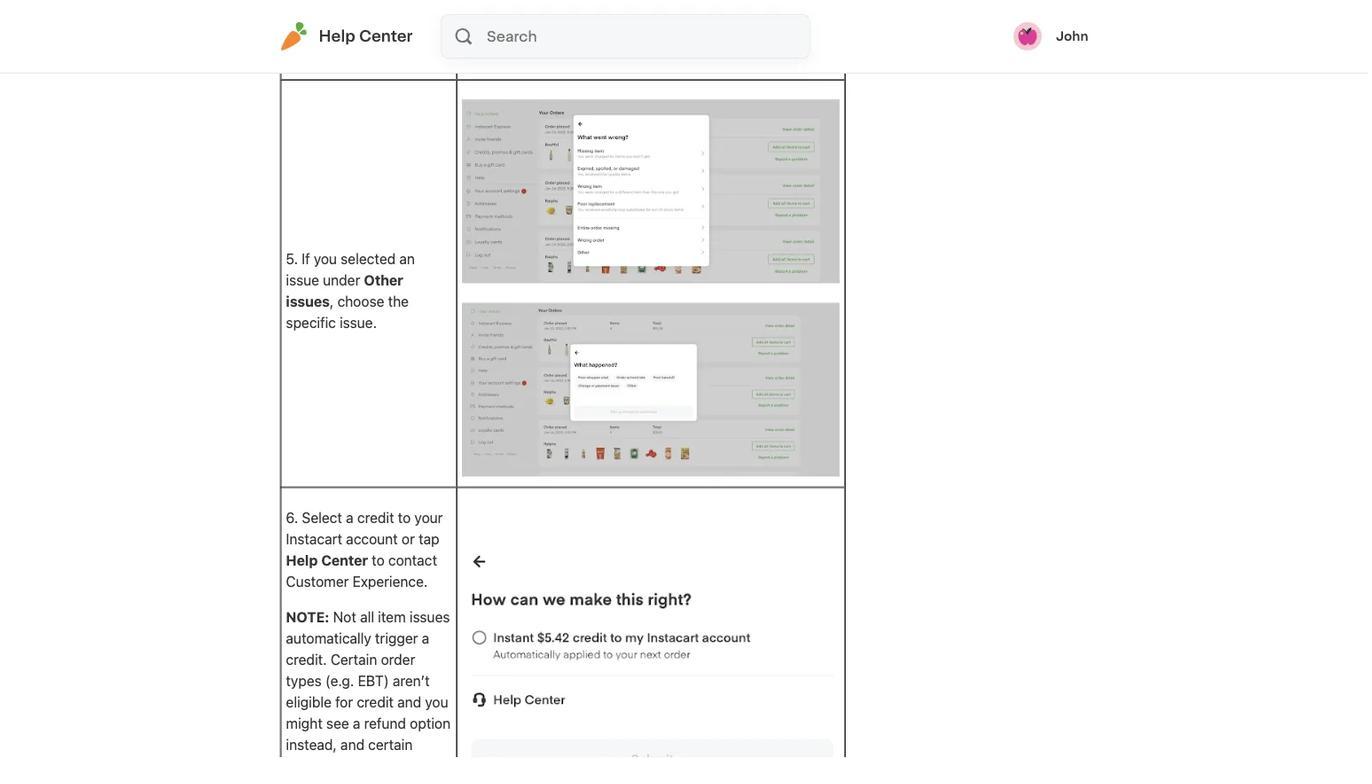 Task type: describe. For each thing, give the bounding box(es) containing it.
instacart image
[[280, 22, 308, 51]]

instead,
[[286, 736, 337, 753]]

john
[[1056, 30, 1089, 43]]

1 horizontal spatial help
[[319, 29, 355, 44]]

trigger
[[375, 630, 418, 647]]

, choose the specific issue.
[[286, 293, 409, 331]]

(e.g.
[[325, 672, 354, 689]]

and certain items may require in
[[286, 736, 447, 758]]

you for if
[[314, 250, 337, 267]]

credit inside not all item issues automatically trigger a credit. certain order types (e.g. ebt) aren't eligible for credit
[[357, 694, 394, 711]]

issue.
[[340, 314, 377, 331]]

certain
[[368, 736, 413, 753]]

aren't
[[393, 672, 430, 689]]

refund
[[364, 715, 406, 732]]

0 vertical spatial a
[[346, 509, 354, 526]]

problem chc website 6.png image
[[462, 538, 840, 758]]

for
[[335, 694, 353, 711]]

center inside or tap help center
[[321, 552, 368, 569]]

instacart
[[286, 531, 342, 547]]

contact
[[388, 552, 437, 569]]

if
[[302, 250, 310, 267]]

item
[[378, 609, 406, 625]]

and for you
[[397, 694, 421, 711]]

order
[[381, 651, 415, 668]]

all
[[360, 609, 374, 625]]

5.
[[286, 250, 302, 267]]

issues inside the other issues
[[286, 293, 330, 310]]

ebt)
[[358, 672, 389, 689]]

an
[[399, 250, 415, 267]]

a inside not all item issues automatically trigger a credit. certain order types (e.g. ebt) aren't eligible for credit
[[422, 630, 429, 647]]

eligible
[[286, 694, 332, 711]]

select_specific_issue web_1.png image
[[462, 100, 840, 283]]

the
[[388, 293, 409, 310]]



Task type: vqa. For each thing, say whether or not it's contained in the screenshot.
OFF—YOU'LL
no



Task type: locate. For each thing, give the bounding box(es) containing it.
0 vertical spatial center
[[359, 29, 413, 44]]

automatically
[[286, 630, 371, 647]]

select
[[302, 509, 342, 526]]

Search search field
[[485, 15, 809, 58]]

a inside 'and you might see a refund option instead,'
[[353, 715, 360, 732]]

help inside or tap help center
[[286, 552, 318, 569]]

1 horizontal spatial you
[[425, 694, 448, 711]]

1 vertical spatial credit
[[357, 694, 394, 711]]

center
[[359, 29, 413, 44], [321, 552, 368, 569]]

0 vertical spatial help
[[319, 29, 355, 44]]

john link
[[1014, 22, 1089, 51]]

1 vertical spatial to
[[372, 552, 385, 569]]

a right select
[[346, 509, 354, 526]]

2 vertical spatial a
[[353, 715, 360, 732]]

a right trigger
[[422, 630, 429, 647]]

might
[[286, 715, 323, 732]]

2 credit from the top
[[357, 694, 394, 711]]

or
[[402, 531, 415, 547]]

your
[[415, 509, 443, 526]]

to contact customer experience.
[[286, 552, 437, 590]]

or tap help center
[[286, 531, 439, 569]]

you right if
[[314, 250, 337, 267]]

note:
[[286, 609, 329, 625]]

other
[[364, 272, 403, 289]]

1 horizontal spatial to
[[398, 509, 411, 526]]

issues up specific
[[286, 293, 330, 310]]

see
[[326, 715, 349, 732]]

credit down ebt)
[[357, 694, 394, 711]]

you for and
[[425, 694, 448, 711]]

and inside and certain items may require in
[[341, 736, 365, 753]]

1 vertical spatial help
[[286, 552, 318, 569]]

issue
[[286, 272, 319, 289]]

selected
[[341, 250, 396, 267]]

0 vertical spatial and
[[397, 694, 421, 711]]

choose
[[337, 293, 384, 310]]

types
[[286, 672, 322, 689]]

user avatar image
[[1014, 22, 1042, 51]]

account
[[346, 531, 398, 547]]

1 horizontal spatial issues
[[410, 609, 450, 625]]

and up may
[[341, 736, 365, 753]]

and down aren't on the left bottom of the page
[[397, 694, 421, 711]]

credit up "account"
[[357, 509, 394, 526]]

1 vertical spatial center
[[321, 552, 368, 569]]

0 horizontal spatial you
[[314, 250, 337, 267]]

1 credit from the top
[[357, 509, 394, 526]]

1 horizontal spatial and
[[397, 694, 421, 711]]

credit
[[357, 509, 394, 526], [357, 694, 394, 711]]

and you might see a refund option instead,
[[286, 694, 451, 753]]

under
[[323, 272, 360, 289]]

issues
[[286, 293, 330, 310], [410, 609, 450, 625]]

you up option
[[425, 694, 448, 711]]

0 horizontal spatial to
[[372, 552, 385, 569]]

help
[[319, 29, 355, 44], [286, 552, 318, 569]]

other issues
[[286, 272, 403, 310]]

help down instacart
[[286, 552, 318, 569]]

tap
[[419, 531, 439, 547]]

experience.
[[353, 573, 428, 590]]

0 vertical spatial you
[[314, 250, 337, 267]]

you inside the if you selected an issue under
[[314, 250, 337, 267]]

to inside to contact customer experience.
[[372, 552, 385, 569]]

0 horizontal spatial and
[[341, 736, 365, 753]]

may
[[325, 758, 352, 758]]

1 vertical spatial you
[[425, 694, 448, 711]]

,
[[330, 293, 334, 310]]

0 vertical spatial to
[[398, 509, 411, 526]]

your instacart account
[[286, 509, 443, 547]]

customer
[[286, 573, 349, 590]]

select_specific_issue web_2.png image
[[462, 303, 840, 477]]

help center
[[319, 29, 413, 44]]

1 vertical spatial and
[[341, 736, 365, 753]]

help right instacart 'icon'
[[319, 29, 355, 44]]

not
[[333, 609, 356, 625]]

select_affected_items_web.png image
[[462, 0, 840, 69]]

a
[[346, 509, 354, 526], [422, 630, 429, 647], [353, 715, 360, 732]]

0 horizontal spatial issues
[[286, 293, 330, 310]]

you
[[314, 250, 337, 267], [425, 694, 448, 711]]

if you selected an issue under
[[286, 250, 415, 289]]

0 vertical spatial credit
[[357, 509, 394, 526]]

to down "account"
[[372, 552, 385, 569]]

help center link
[[280, 22, 413, 51]]

specific
[[286, 314, 336, 331]]

you inside 'and you might see a refund option instead,'
[[425, 694, 448, 711]]

0 horizontal spatial help
[[286, 552, 318, 569]]

credit.
[[286, 651, 327, 668]]

to up "or"
[[398, 509, 411, 526]]

option
[[410, 715, 451, 732]]

and for certain
[[341, 736, 365, 753]]

not all item issues automatically trigger a credit. certain order types (e.g. ebt) aren't eligible for credit
[[286, 609, 450, 711]]

items
[[286, 758, 321, 758]]

a right see
[[353, 715, 360, 732]]

to
[[398, 509, 411, 526], [372, 552, 385, 569]]

issues inside not all item issues automatically trigger a credit. certain order types (e.g. ebt) aren't eligible for credit
[[410, 609, 450, 625]]

and
[[397, 694, 421, 711], [341, 736, 365, 753]]

issues right item
[[410, 609, 450, 625]]

0 vertical spatial issues
[[286, 293, 330, 310]]

1 vertical spatial a
[[422, 630, 429, 647]]

1 vertical spatial issues
[[410, 609, 450, 625]]

select a credit to
[[302, 509, 411, 526]]

6.
[[286, 509, 302, 526]]

and inside 'and you might see a refund option instead,'
[[397, 694, 421, 711]]

require
[[355, 758, 400, 758]]

certain
[[331, 651, 377, 668]]



